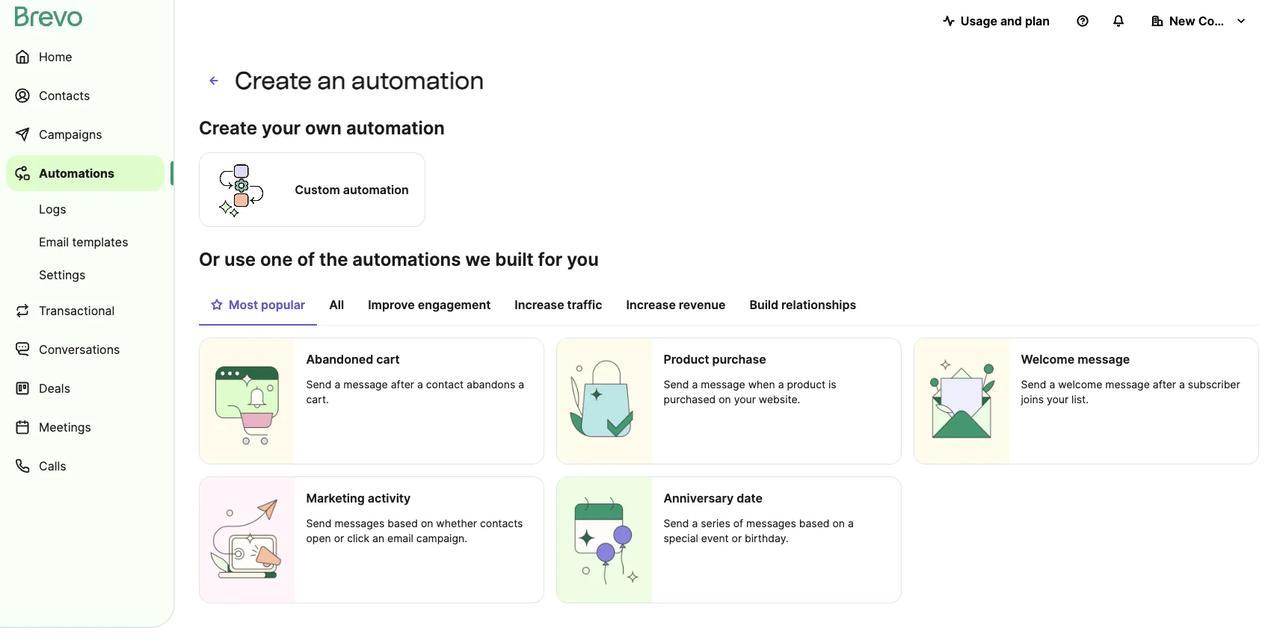Task type: vqa. For each thing, say whether or not it's contained in the screenshot.


Task type: describe. For each thing, give the bounding box(es) containing it.
product purchase
[[664, 352, 766, 367]]

abandons
[[467, 378, 515, 391]]

after inside send a welcome message after a subscriber joins your list.
[[1153, 378, 1176, 391]]

calls
[[39, 459, 66, 474]]

send a message after a contact abandons a cart.
[[306, 378, 524, 406]]

email templates link
[[6, 227, 165, 257]]

for
[[538, 249, 563, 271]]

we
[[465, 249, 491, 271]]

welcome
[[1058, 378, 1103, 391]]

all
[[329, 298, 344, 313]]

product
[[787, 378, 826, 391]]

message inside send a welcome message after a subscriber joins your list.
[[1106, 378, 1150, 391]]

company
[[1199, 13, 1254, 28]]

automations
[[352, 249, 461, 271]]

automation inside "button"
[[343, 182, 409, 197]]

purchased
[[664, 393, 716, 406]]

send a message when a product is purchased on your website.
[[664, 378, 837, 406]]

custom
[[295, 182, 340, 197]]

anniversary date
[[664, 491, 763, 506]]

tab list containing most popular
[[199, 290, 1259, 326]]

your inside send a welcome message after a subscriber joins your list.
[[1047, 393, 1069, 406]]

send for anniversary
[[664, 517, 689, 530]]

send for abandoned
[[306, 378, 332, 391]]

conversations link
[[6, 332, 165, 368]]

of for the
[[297, 249, 315, 271]]

improve
[[368, 298, 415, 313]]

purchase
[[712, 352, 766, 367]]

improve engagement
[[368, 298, 491, 313]]

transactional link
[[6, 293, 165, 329]]

based inside send messages based on whether contacts open or click an email campaign.
[[388, 517, 418, 530]]

usage
[[961, 13, 998, 28]]

build relationships link
[[738, 290, 868, 325]]

contacts link
[[6, 78, 165, 114]]

revenue
[[679, 298, 726, 313]]

use
[[224, 249, 256, 271]]

increase revenue link
[[614, 290, 738, 325]]

joins
[[1021, 393, 1044, 406]]

campaigns
[[39, 127, 102, 142]]

templates
[[72, 235, 128, 250]]

messages inside send messages based on whether contacts open or click an email campaign.
[[335, 517, 385, 530]]

dxrbf image
[[211, 299, 223, 311]]

0 vertical spatial an
[[317, 67, 346, 95]]

is
[[829, 378, 837, 391]]

marketing
[[306, 491, 365, 506]]

the
[[319, 249, 348, 271]]

after inside send a message after a contact abandons a cart.
[[391, 378, 414, 391]]

all link
[[317, 290, 356, 325]]

increase traffic link
[[503, 290, 614, 325]]

campaign.
[[416, 532, 467, 545]]

message inside send a message after a contact abandons a cart.
[[343, 378, 388, 391]]

settings link
[[6, 260, 165, 290]]

built
[[495, 249, 534, 271]]

0 horizontal spatial your
[[262, 117, 301, 139]]

cart.
[[306, 393, 329, 406]]

email templates
[[39, 235, 128, 250]]

on inside send messages based on whether contacts open or click an email campaign.
[[421, 517, 433, 530]]

create for create your own automation
[[199, 117, 257, 139]]

when
[[748, 378, 775, 391]]

subscriber
[[1188, 378, 1240, 391]]

one
[[260, 249, 293, 271]]

most popular link
[[199, 290, 317, 326]]

open
[[306, 532, 331, 545]]

home link
[[6, 39, 165, 75]]

traffic
[[567, 298, 602, 313]]

increase for increase traffic
[[515, 298, 564, 313]]

automations
[[39, 166, 114, 181]]

deals
[[39, 381, 70, 396]]

plan
[[1025, 13, 1050, 28]]

logs link
[[6, 194, 165, 224]]

series
[[701, 517, 730, 530]]

send a welcome message after a subscriber joins your list.
[[1021, 378, 1240, 406]]

conversations
[[39, 343, 120, 357]]

transactional
[[39, 304, 115, 319]]

birthday.
[[745, 532, 789, 545]]

on inside the send a series of messages based on a special event or birthday.
[[833, 517, 845, 530]]

send for marketing
[[306, 517, 332, 530]]

welcome
[[1021, 352, 1075, 367]]

click
[[347, 532, 369, 545]]

list.
[[1072, 393, 1089, 406]]

meetings link
[[6, 410, 165, 446]]

custom automation
[[295, 182, 409, 197]]

deals link
[[6, 371, 165, 407]]

cart
[[376, 352, 400, 367]]

home
[[39, 49, 72, 64]]

email
[[39, 235, 69, 250]]

calls link
[[6, 449, 165, 485]]

campaigns link
[[6, 117, 165, 153]]

improve engagement link
[[356, 290, 503, 325]]

increase traffic
[[515, 298, 602, 313]]

most
[[229, 298, 258, 313]]



Task type: locate. For each thing, give the bounding box(es) containing it.
engagement
[[418, 298, 491, 313]]

activity
[[368, 491, 411, 506]]

2 messages from the left
[[746, 517, 796, 530]]

0 horizontal spatial increase
[[515, 298, 564, 313]]

messages inside the send a series of messages based on a special event or birthday.
[[746, 517, 796, 530]]

your left list.
[[1047, 393, 1069, 406]]

2 increase from the left
[[626, 298, 676, 313]]

send
[[306, 378, 332, 391], [664, 378, 689, 391], [1021, 378, 1047, 391], [306, 517, 332, 530], [664, 517, 689, 530]]

or
[[334, 532, 344, 545], [732, 532, 742, 545]]

1 vertical spatial an
[[372, 532, 384, 545]]

logs
[[39, 202, 66, 217]]

your left own
[[262, 117, 301, 139]]

event
[[701, 532, 729, 545]]

0 horizontal spatial on
[[421, 517, 433, 530]]

2 after from the left
[[1153, 378, 1176, 391]]

new company
[[1170, 13, 1254, 28]]

1 based from the left
[[388, 517, 418, 530]]

automation
[[351, 67, 484, 95], [346, 117, 445, 139], [343, 182, 409, 197]]

email
[[387, 532, 413, 545]]

1 vertical spatial of
[[733, 517, 743, 530]]

send inside send a message after a contact abandons a cart.
[[306, 378, 332, 391]]

create your own automation
[[199, 117, 445, 139]]

contact
[[426, 378, 464, 391]]

0 horizontal spatial after
[[391, 378, 414, 391]]

usage and plan button
[[931, 6, 1062, 36]]

0 horizontal spatial an
[[317, 67, 346, 95]]

after down 'cart'
[[391, 378, 414, 391]]

a
[[335, 378, 341, 391], [417, 378, 423, 391], [518, 378, 524, 391], [692, 378, 698, 391], [778, 378, 784, 391], [1050, 378, 1055, 391], [1179, 378, 1185, 391], [692, 517, 698, 530], [848, 517, 854, 530]]

of right the series
[[733, 517, 743, 530]]

date
[[737, 491, 763, 506]]

1 horizontal spatial after
[[1153, 378, 1176, 391]]

1 vertical spatial automation
[[346, 117, 445, 139]]

abandoned cart
[[306, 352, 400, 367]]

2 based from the left
[[799, 517, 830, 530]]

0 vertical spatial of
[[297, 249, 315, 271]]

an up own
[[317, 67, 346, 95]]

0 horizontal spatial based
[[388, 517, 418, 530]]

send up cart.
[[306, 378, 332, 391]]

an
[[317, 67, 346, 95], [372, 532, 384, 545]]

build
[[750, 298, 779, 313]]

1 horizontal spatial of
[[733, 517, 743, 530]]

2 or from the left
[[732, 532, 742, 545]]

or left click
[[334, 532, 344, 545]]

increase revenue
[[626, 298, 726, 313]]

0 vertical spatial automation
[[351, 67, 484, 95]]

your
[[262, 117, 301, 139], [734, 393, 756, 406], [1047, 393, 1069, 406]]

1 after from the left
[[391, 378, 414, 391]]

on inside send a message when a product is purchased on your website.
[[719, 393, 731, 406]]

most popular
[[229, 298, 305, 313]]

settings
[[39, 268, 86, 283]]

messages up birthday.
[[746, 517, 796, 530]]

0 vertical spatial create
[[235, 67, 312, 95]]

1 horizontal spatial increase
[[626, 298, 676, 313]]

message inside send a message when a product is purchased on your website.
[[701, 378, 745, 391]]

your inside send a message when a product is purchased on your website.
[[734, 393, 756, 406]]

message down the "product purchase"
[[701, 378, 745, 391]]

1 or from the left
[[334, 532, 344, 545]]

special
[[664, 532, 698, 545]]

1 horizontal spatial or
[[732, 532, 742, 545]]

send a series of messages based on a special event or birthday.
[[664, 517, 854, 545]]

send for product
[[664, 378, 689, 391]]

meetings
[[39, 420, 91, 435]]

usage and plan
[[961, 13, 1050, 28]]

marketing activity
[[306, 491, 411, 506]]

send up open
[[306, 517, 332, 530]]

popular
[[261, 298, 305, 313]]

create an automation
[[235, 67, 484, 95]]

contacts
[[39, 88, 90, 103]]

1 horizontal spatial an
[[372, 532, 384, 545]]

send up special
[[664, 517, 689, 530]]

on
[[719, 393, 731, 406], [421, 517, 433, 530], [833, 517, 845, 530]]

or use one of the automations we built for you
[[199, 249, 599, 271]]

message down 'abandoned cart'
[[343, 378, 388, 391]]

your down when on the bottom right
[[734, 393, 756, 406]]

1 horizontal spatial messages
[[746, 517, 796, 530]]

an inside send messages based on whether contacts open or click an email campaign.
[[372, 532, 384, 545]]

tab list
[[199, 290, 1259, 326]]

custom automation button
[[199, 150, 426, 230]]

1 vertical spatial create
[[199, 117, 257, 139]]

relationships
[[782, 298, 856, 313]]

increase
[[515, 298, 564, 313], [626, 298, 676, 313]]

increase left "revenue" on the right top of the page
[[626, 298, 676, 313]]

0 horizontal spatial messages
[[335, 517, 385, 530]]

or inside the send a series of messages based on a special event or birthday.
[[732, 532, 742, 545]]

an right click
[[372, 532, 384, 545]]

send for welcome
[[1021, 378, 1047, 391]]

you
[[567, 249, 599, 271]]

new company button
[[1140, 6, 1259, 36]]

contacts
[[480, 517, 523, 530]]

1 horizontal spatial your
[[734, 393, 756, 406]]

after
[[391, 378, 414, 391], [1153, 378, 1176, 391]]

0 horizontal spatial of
[[297, 249, 315, 271]]

message up welcome
[[1078, 352, 1130, 367]]

automations link
[[6, 156, 165, 191]]

or
[[199, 249, 220, 271]]

1 increase from the left
[[515, 298, 564, 313]]

send inside the send a series of messages based on a special event or birthday.
[[664, 517, 689, 530]]

send inside send a welcome message after a subscriber joins your list.
[[1021, 378, 1047, 391]]

message right welcome
[[1106, 378, 1150, 391]]

or right the event
[[732, 532, 742, 545]]

send inside send messages based on whether contacts open or click an email campaign.
[[306, 517, 332, 530]]

create for create an automation
[[235, 67, 312, 95]]

anniversary
[[664, 491, 734, 506]]

own
[[305, 117, 342, 139]]

of
[[297, 249, 315, 271], [733, 517, 743, 530]]

of for messages
[[733, 517, 743, 530]]

after left subscriber
[[1153, 378, 1176, 391]]

1 horizontal spatial on
[[719, 393, 731, 406]]

increase left traffic
[[515, 298, 564, 313]]

send up purchased
[[664, 378, 689, 391]]

send messages based on whether contacts open or click an email campaign.
[[306, 517, 523, 545]]

send inside send a message when a product is purchased on your website.
[[664, 378, 689, 391]]

messages
[[335, 517, 385, 530], [746, 517, 796, 530]]

message
[[1078, 352, 1130, 367], [343, 378, 388, 391], [701, 378, 745, 391], [1106, 378, 1150, 391]]

messages up click
[[335, 517, 385, 530]]

2 horizontal spatial on
[[833, 517, 845, 530]]

increase for increase revenue
[[626, 298, 676, 313]]

1 messages from the left
[[335, 517, 385, 530]]

abandoned
[[306, 352, 373, 367]]

0 horizontal spatial or
[[334, 532, 344, 545]]

new
[[1170, 13, 1196, 28]]

of inside the send a series of messages based on a special event or birthday.
[[733, 517, 743, 530]]

or inside send messages based on whether contacts open or click an email campaign.
[[334, 532, 344, 545]]

welcome message
[[1021, 352, 1130, 367]]

of left the
[[297, 249, 315, 271]]

2 horizontal spatial your
[[1047, 393, 1069, 406]]

whether
[[436, 517, 477, 530]]

2 vertical spatial automation
[[343, 182, 409, 197]]

based inside the send a series of messages based on a special event or birthday.
[[799, 517, 830, 530]]

product
[[664, 352, 709, 367]]

1 horizontal spatial based
[[799, 517, 830, 530]]

send up joins
[[1021, 378, 1047, 391]]



